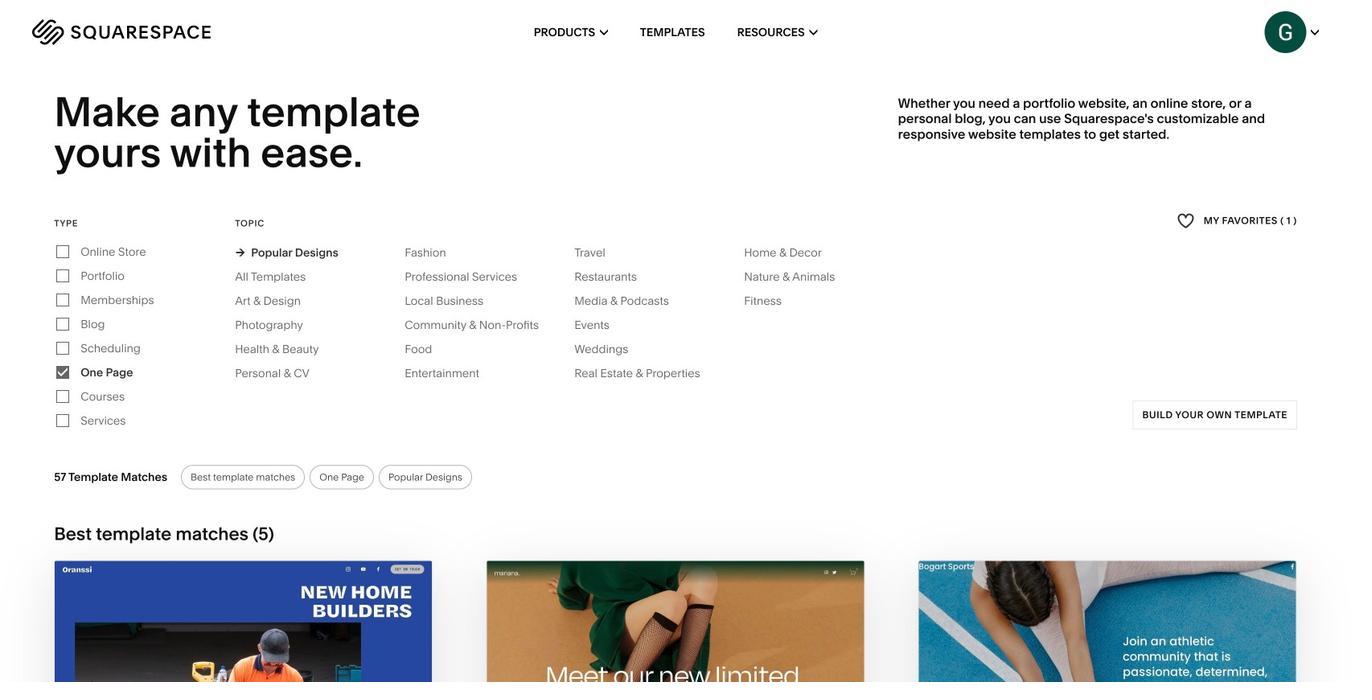 Task type: describe. For each thing, give the bounding box(es) containing it.
mariana image
[[487, 561, 864, 682]]



Task type: vqa. For each thing, say whether or not it's contained in the screenshot.
Bogart image
yes



Task type: locate. For each thing, give the bounding box(es) containing it.
oranssi image
[[55, 561, 432, 682]]

bogart image
[[919, 561, 1297, 682]]



